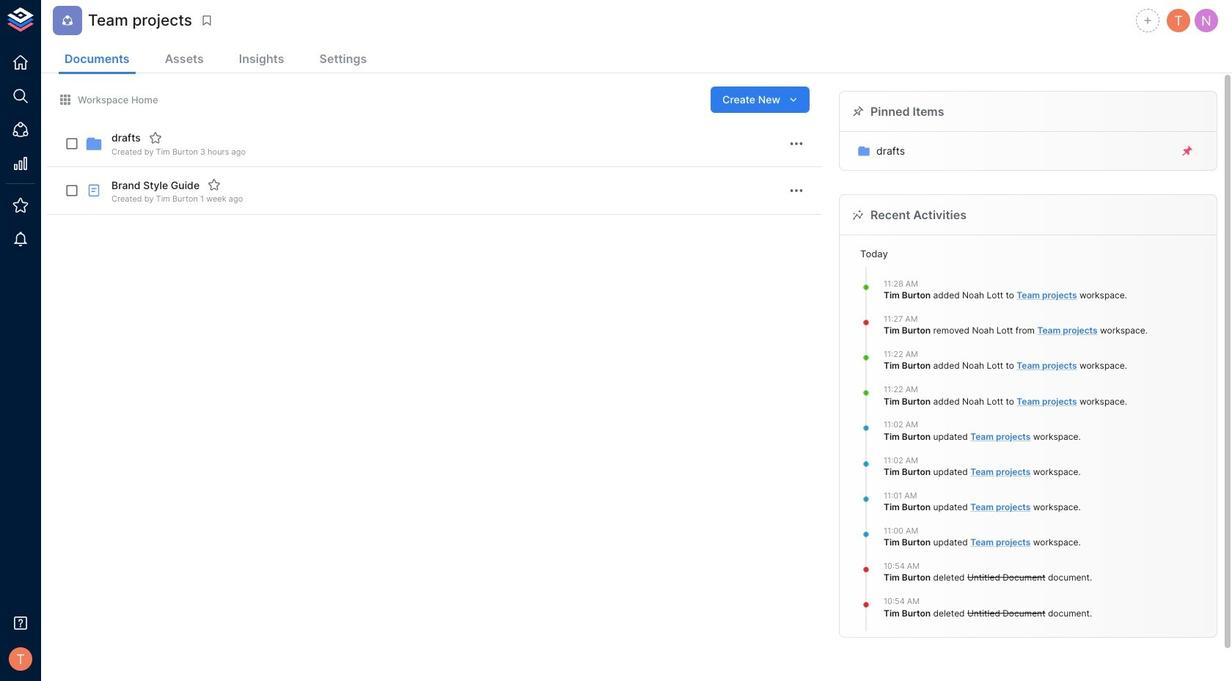 Task type: locate. For each thing, give the bounding box(es) containing it.
0 horizontal spatial favorite image
[[149, 131, 162, 144]]

1 vertical spatial favorite image
[[208, 179, 221, 192]]

favorite image
[[149, 131, 162, 144], [208, 179, 221, 192]]



Task type: vqa. For each thing, say whether or not it's contained in the screenshot.
bottommost Favorite icon
yes



Task type: describe. For each thing, give the bounding box(es) containing it.
bookmark image
[[200, 14, 213, 27]]

1 horizontal spatial favorite image
[[208, 179, 221, 192]]

unpin image
[[1181, 145, 1194, 158]]

0 vertical spatial favorite image
[[149, 131, 162, 144]]



